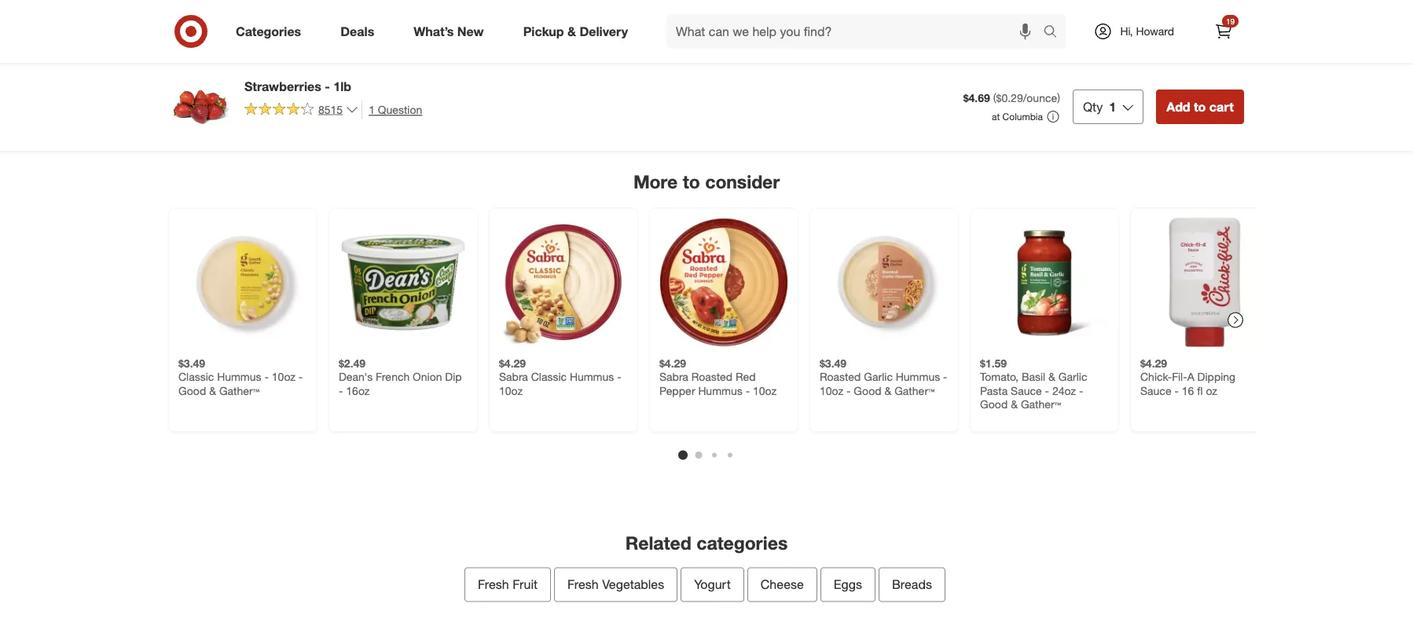 Task type: describe. For each thing, give the bounding box(es) containing it.
sauce inside $1.59 tomato, basil & garlic pasta sauce - 24oz - good & gather™
[[1011, 384, 1042, 398]]

fresh vegetables link
[[554, 568, 678, 603]]

consider
[[705, 171, 780, 193]]

$4.29 chick-fil-a dipping sauce - 16 fl oz
[[1141, 357, 1236, 398]]

categories link
[[223, 14, 321, 49]]

strawberries
[[245, 79, 321, 94]]

16oz
[[346, 384, 370, 398]]

- inside $4.29 sabra roasted red pepper hummus - 10oz
[[746, 384, 750, 398]]

& inside $3.49 roasted garlic hummus - 10oz - good & gather™
[[885, 384, 892, 398]]

19 link
[[1207, 14, 1241, 49]]

pasta
[[980, 384, 1008, 398]]

$1.59 tomato, basil & garlic pasta sauce - 24oz - good & gather™
[[980, 357, 1088, 412]]

deals link
[[327, 14, 394, 49]]

dip
[[445, 371, 462, 384]]

fruit
[[513, 577, 538, 593]]

columbia
[[1003, 111, 1043, 123]]

yogurt
[[694, 577, 731, 593]]

10oz inside $3.49 classic hummus - 10oz - good & gather™
[[272, 371, 296, 384]]

fresh fruit
[[478, 577, 538, 593]]

good inside $1.59 tomato, basil & garlic pasta sauce - 24oz - good & gather™
[[980, 398, 1008, 412]]

fresh vegetables
[[568, 577, 664, 593]]

more to consider
[[634, 171, 780, 193]]

sabra for sabra roasted red pepper hummus - 10oz
[[660, 371, 689, 384]]

hi,
[[1121, 24, 1133, 38]]

hummus inside $3.49 roasted garlic hummus - 10oz - good & gather™
[[896, 371, 940, 384]]

16
[[1182, 384, 1195, 398]]

good inside $3.49 classic hummus - 10oz - good & gather™
[[178, 384, 206, 398]]

10oz inside the $4.29 sabra classic hummus - 10oz
[[499, 384, 523, 398]]

fresh for fresh vegetables
[[568, 577, 599, 593]]

$3.49 for roasted
[[820, 357, 847, 371]]

strawberries - 1lb
[[245, 79, 352, 94]]

$3.49 classic hummus - 10oz - good & gather™
[[178, 357, 303, 398]]

classic hummus - 10oz - good & gather™ image
[[178, 218, 307, 347]]

pickup & delivery
[[523, 24, 628, 39]]

sabra roasted red pepper hummus - 10oz image
[[660, 218, 789, 347]]

$2.49
[[339, 357, 366, 371]]

breads link
[[879, 568, 946, 603]]

search button
[[1037, 14, 1074, 52]]

fl
[[1198, 384, 1203, 398]]

search
[[1037, 25, 1074, 41]]

french
[[376, 371, 410, 384]]

$3.49 roasted garlic hummus - 10oz - good & gather™
[[820, 357, 948, 398]]

fresh for fresh fruit
[[478, 577, 509, 593]]

$2.49 dean's french onion dip - 16oz
[[339, 357, 462, 398]]

qty
[[1083, 99, 1103, 114]]

onion
[[413, 371, 442, 384]]

(
[[994, 91, 997, 105]]

sabra for sabra classic hummus - 10oz
[[499, 371, 528, 384]]

19
[[1226, 16, 1235, 26]]

tomato,
[[980, 371, 1019, 384]]

what's new link
[[400, 14, 504, 49]]

gather™ inside $3.49 roasted garlic hummus - 10oz - good & gather™
[[895, 384, 935, 398]]

sabra classic hummus - 10oz image
[[499, 218, 628, 347]]

hi, howard
[[1121, 24, 1175, 38]]

question
[[378, 103, 422, 116]]

dipping
[[1198, 371, 1236, 384]]

$3.49 for classic
[[178, 357, 205, 371]]

roasted inside $4.29 sabra roasted red pepper hummus - 10oz
[[692, 371, 733, 384]]

vegetables
[[602, 577, 664, 593]]

classic inside $3.49 classic hummus - 10oz - good & gather™
[[178, 371, 214, 384]]

classic inside the $4.29 sabra classic hummus - 10oz
[[531, 371, 567, 384]]

roasted garlic hummus - 10oz - good & gather™ image
[[820, 218, 949, 347]]

$4.29 for sabra roasted red pepper hummus - 10oz
[[660, 357, 686, 371]]

pepper
[[660, 384, 695, 398]]

$0.29
[[997, 91, 1023, 105]]

$4.29 sabra classic hummus - 10oz
[[499, 357, 622, 398]]



Task type: vqa. For each thing, say whether or not it's contained in the screenshot.
right
no



Task type: locate. For each thing, give the bounding box(es) containing it.
sabra inside the $4.29 sabra classic hummus - 10oz
[[499, 371, 528, 384]]

1 horizontal spatial good
[[854, 384, 882, 398]]

gather™ inside $1.59 tomato, basil & garlic pasta sauce - 24oz - good & gather™
[[1021, 398, 1061, 412]]

cart
[[218, 42, 236, 54], [699, 42, 717, 54], [859, 42, 878, 54], [1020, 42, 1038, 54], [1210, 99, 1234, 114]]

fresh
[[478, 577, 509, 593], [568, 577, 599, 593]]

- inside $2.49 dean's french onion dip - 16oz
[[339, 384, 343, 398]]

at columbia
[[992, 111, 1043, 123]]

1lb
[[334, 79, 352, 94]]

image of strawberries - 1lb image
[[169, 75, 232, 138]]

howard
[[1137, 24, 1175, 38]]

0 horizontal spatial 1
[[369, 103, 375, 116]]

1 horizontal spatial $3.49
[[820, 357, 847, 371]]

dean's french onion dip - 16oz image
[[339, 218, 468, 347]]

garlic
[[864, 371, 893, 384], [1059, 371, 1088, 384]]

add to cart
[[186, 42, 236, 54], [667, 42, 717, 54], [827, 42, 878, 54], [987, 42, 1038, 54], [1167, 99, 1234, 114]]

/ounce
[[1023, 91, 1058, 105]]

1 horizontal spatial classic
[[531, 371, 567, 384]]

eggs link
[[821, 568, 876, 603]]

categories
[[236, 24, 301, 39]]

new
[[457, 24, 484, 39]]

breads
[[892, 577, 932, 593]]

classic
[[178, 371, 214, 384], [531, 371, 567, 384]]

hummus inside $4.29 sabra roasted red pepper hummus - 10oz
[[699, 384, 743, 398]]

dean's
[[339, 371, 373, 384]]

red
[[736, 371, 756, 384]]

1
[[1110, 99, 1117, 114], [369, 103, 375, 116]]

chick-fil-a dipping sauce - 16 fl oz image
[[1141, 218, 1270, 347]]

24oz
[[1053, 384, 1076, 398]]

0 horizontal spatial $4.29
[[499, 357, 526, 371]]

delivery
[[580, 24, 628, 39]]

$4.29 sabra roasted red pepper hummus - 10oz
[[660, 357, 777, 398]]

sabra
[[499, 371, 528, 384], [660, 371, 689, 384]]

what's new
[[414, 24, 484, 39]]

- inside the $4.29 sabra classic hummus - 10oz
[[617, 371, 622, 384]]

sauce
[[1011, 384, 1042, 398], [1141, 384, 1172, 398]]

fil-
[[1173, 371, 1188, 384]]

cheese
[[761, 577, 804, 593]]

2 sauce from the left
[[1141, 384, 1172, 398]]

1 sauce from the left
[[1011, 384, 1042, 398]]

$4.29 for chick-fil-a dipping sauce - 16 fl oz
[[1141, 357, 1168, 371]]

1 horizontal spatial sabra
[[660, 371, 689, 384]]

$1.59
[[980, 357, 1007, 371]]

$3.49 inside $3.49 roasted garlic hummus - 10oz - good & gather™
[[820, 357, 847, 371]]

1 roasted from the left
[[692, 371, 733, 384]]

$4.29 inside the $4.29 sabra classic hummus - 10oz
[[499, 357, 526, 371]]

0 horizontal spatial sauce
[[1011, 384, 1042, 398]]

related categories
[[626, 533, 788, 555]]

sabra right dip on the bottom left of the page
[[499, 371, 528, 384]]

1 horizontal spatial fresh
[[568, 577, 599, 593]]

sabra inside $4.29 sabra roasted red pepper hummus - 10oz
[[660, 371, 689, 384]]

1 classic from the left
[[178, 371, 214, 384]]

sabra left red
[[660, 371, 689, 384]]

&
[[568, 24, 576, 39], [1049, 371, 1056, 384], [209, 384, 216, 398], [885, 384, 892, 398], [1011, 398, 1018, 412]]

1 $3.49 from the left
[[178, 357, 205, 371]]

gather™ inside $3.49 classic hummus - 10oz - good & gather™
[[219, 384, 259, 398]]

2 roasted from the left
[[820, 371, 861, 384]]

fresh left fruit
[[478, 577, 509, 593]]

1 horizontal spatial roasted
[[820, 371, 861, 384]]

a
[[1188, 371, 1195, 384]]

oz
[[1206, 384, 1218, 398]]

1 garlic from the left
[[864, 371, 893, 384]]

good
[[178, 384, 206, 398], [854, 384, 882, 398], [980, 398, 1008, 412]]

$4.29 right dip on the bottom left of the page
[[499, 357, 526, 371]]

0 horizontal spatial gather™
[[219, 384, 259, 398]]

2 garlic from the left
[[1059, 371, 1088, 384]]

roasted
[[692, 371, 733, 384], [820, 371, 861, 384]]

2 $4.29 from the left
[[660, 357, 686, 371]]

0 horizontal spatial classic
[[178, 371, 214, 384]]

0 horizontal spatial roasted
[[692, 371, 733, 384]]

fresh left vegetables
[[568, 577, 599, 593]]

2 fresh from the left
[[568, 577, 599, 593]]

eggs
[[834, 577, 862, 593]]

2 classic from the left
[[531, 371, 567, 384]]

pickup
[[523, 24, 564, 39]]

1 left question
[[369, 103, 375, 116]]

basil
[[1022, 371, 1046, 384]]

8515
[[318, 103, 343, 116]]

10oz
[[272, 371, 296, 384], [499, 384, 523, 398], [753, 384, 777, 398], [820, 384, 844, 398]]

3 $4.29 from the left
[[1141, 357, 1168, 371]]

sauce left fil-
[[1141, 384, 1172, 398]]

What can we help you find? suggestions appear below search field
[[667, 14, 1048, 49]]

$4.29 inside $4.29 chick-fil-a dipping sauce - 16 fl oz
[[1141, 357, 1168, 371]]

1 horizontal spatial gather™
[[895, 384, 935, 398]]

2 $3.49 from the left
[[820, 357, 847, 371]]

2 sabra from the left
[[660, 371, 689, 384]]

1 horizontal spatial sauce
[[1141, 384, 1172, 398]]

0 horizontal spatial garlic
[[864, 371, 893, 384]]

sauce inside $4.29 chick-fil-a dipping sauce - 16 fl oz
[[1141, 384, 1172, 398]]

fresh fruit link
[[465, 568, 551, 603]]

& inside $3.49 classic hummus - 10oz - good & gather™
[[209, 384, 216, 398]]

0 horizontal spatial $3.49
[[178, 357, 205, 371]]

- inside $4.29 chick-fil-a dipping sauce - 16 fl oz
[[1175, 384, 1179, 398]]

garlic inside $1.59 tomato, basil & garlic pasta sauce - 24oz - good & gather™
[[1059, 371, 1088, 384]]

2 horizontal spatial $4.29
[[1141, 357, 1168, 371]]

chick-
[[1141, 371, 1173, 384]]

0 horizontal spatial good
[[178, 384, 206, 398]]

10oz inside $3.49 roasted garlic hummus - 10oz - good & gather™
[[820, 384, 844, 398]]

1 question
[[369, 103, 422, 116]]

related
[[626, 533, 692, 555]]

8515 link
[[245, 101, 359, 120]]

1 right qty
[[1110, 99, 1117, 114]]

$4.29 inside $4.29 sabra roasted red pepper hummus - 10oz
[[660, 357, 686, 371]]

deals
[[341, 24, 374, 39]]

10oz inside $4.29 sabra roasted red pepper hummus - 10oz
[[753, 384, 777, 398]]

$4.29 left fil-
[[1141, 357, 1168, 371]]

$4.29
[[499, 357, 526, 371], [660, 357, 686, 371], [1141, 357, 1168, 371]]

)
[[1058, 91, 1061, 105]]

hummus inside the $4.29 sabra classic hummus - 10oz
[[570, 371, 614, 384]]

1 horizontal spatial garlic
[[1059, 371, 1088, 384]]

hummus inside $3.49 classic hummus - 10oz - good & gather™
[[217, 371, 261, 384]]

tomato, basil & garlic pasta sauce - 24oz - good & gather™ image
[[980, 218, 1109, 347]]

2 horizontal spatial gather™
[[1021, 398, 1061, 412]]

good inside $3.49 roasted garlic hummus - 10oz - good & gather™
[[854, 384, 882, 398]]

1 horizontal spatial 1
[[1110, 99, 1117, 114]]

garlic inside $3.49 roasted garlic hummus - 10oz - good & gather™
[[864, 371, 893, 384]]

hummus
[[217, 371, 261, 384], [570, 371, 614, 384], [896, 371, 940, 384], [699, 384, 743, 398]]

1 horizontal spatial $4.29
[[660, 357, 686, 371]]

to
[[206, 42, 215, 54], [687, 42, 696, 54], [848, 42, 857, 54], [1008, 42, 1017, 54], [1194, 99, 1206, 114], [683, 171, 700, 193]]

yogurt link
[[681, 568, 744, 603]]

sauce right pasta on the right of page
[[1011, 384, 1042, 398]]

-
[[325, 79, 330, 94], [265, 371, 269, 384], [299, 371, 303, 384], [617, 371, 622, 384], [944, 371, 948, 384], [339, 384, 343, 398], [746, 384, 750, 398], [847, 384, 851, 398], [1045, 384, 1050, 398], [1079, 384, 1084, 398], [1175, 384, 1179, 398]]

$3.49
[[178, 357, 205, 371], [820, 357, 847, 371]]

more
[[634, 171, 678, 193]]

$3.49 inside $3.49 classic hummus - 10oz - good & gather™
[[178, 357, 205, 371]]

2 horizontal spatial good
[[980, 398, 1008, 412]]

pickup & delivery link
[[510, 14, 648, 49]]

what's
[[414, 24, 454, 39]]

$4.29 for sabra classic hummus - 10oz
[[499, 357, 526, 371]]

at
[[992, 111, 1000, 123]]

$4.69
[[964, 91, 991, 105]]

categories
[[697, 533, 788, 555]]

1 $4.29 from the left
[[499, 357, 526, 371]]

$4.69 ( $0.29 /ounce )
[[964, 91, 1061, 105]]

1 sabra from the left
[[499, 371, 528, 384]]

1 fresh from the left
[[478, 577, 509, 593]]

add
[[186, 42, 203, 54], [667, 42, 685, 54], [827, 42, 845, 54], [987, 42, 1005, 54], [1167, 99, 1191, 114]]

1 question link
[[362, 101, 422, 119]]

qty 1
[[1083, 99, 1117, 114]]

$4.29 up pepper
[[660, 357, 686, 371]]

0 horizontal spatial fresh
[[478, 577, 509, 593]]

0 horizontal spatial sabra
[[499, 371, 528, 384]]

roasted inside $3.49 roasted garlic hummus - 10oz - good & gather™
[[820, 371, 861, 384]]

gather™
[[219, 384, 259, 398], [895, 384, 935, 398], [1021, 398, 1061, 412]]

cheese link
[[748, 568, 817, 603]]



